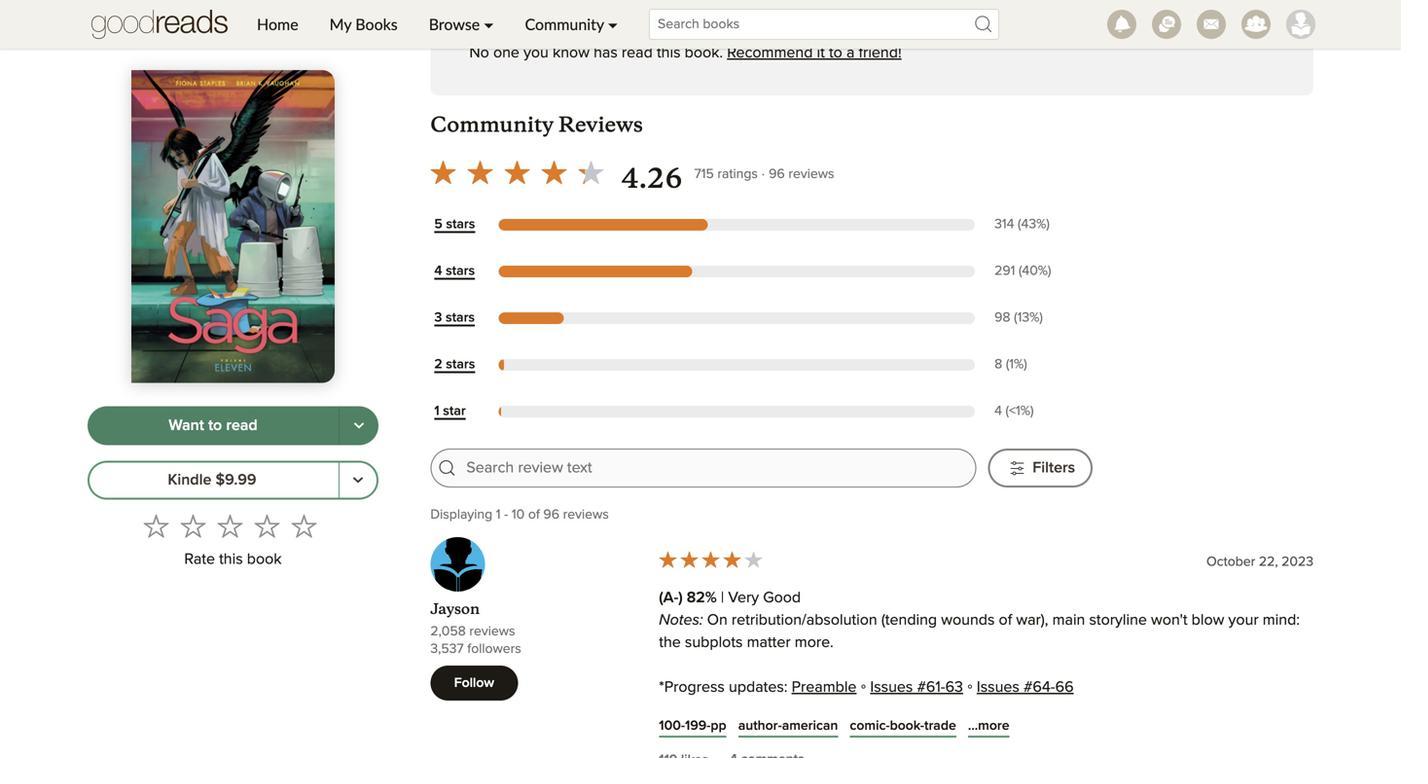 Task type: vqa. For each thing, say whether or not it's contained in the screenshot.
YET.
no



Task type: describe. For each thing, give the bounding box(es) containing it.
63
[[946, 680, 964, 696]]

my
[[330, 15, 352, 34]]

291
[[995, 264, 1016, 278]]

0 horizontal spatial 1
[[434, 404, 440, 418]]

4 (<1%)
[[995, 404, 1034, 418]]

the
[[659, 635, 681, 651]]

715 ratings
[[695, 167, 758, 181]]

blow
[[1192, 613, 1225, 628]]

2 ◦ from the left
[[968, 680, 973, 696]]

(a-) 82% | very good notes:
[[659, 590, 801, 628]]

more.
[[795, 635, 834, 651]]

2 stars
[[434, 358, 475, 371]]

want to read
[[169, 418, 258, 434]]

it
[[817, 45, 825, 61]]

8 (1%)
[[995, 358, 1028, 371]]

very
[[728, 590, 759, 606]]

comic-book-trade
[[850, 719, 957, 733]]

stars for 4 stars
[[446, 264, 475, 278]]

storyline
[[1090, 613, 1148, 628]]

rate this book
[[184, 552, 282, 568]]

#61-
[[917, 680, 946, 696]]

kindle
[[168, 473, 212, 488]]

wounds
[[942, 613, 995, 628]]

rating 4.26 out of 5 image
[[425, 154, 610, 191]]

rate
[[184, 552, 215, 568]]

(1%)
[[1006, 358, 1028, 371]]

recommend
[[727, 45, 813, 61]]

comic-book-trade link
[[850, 717, 957, 736]]

recommend it to a friend! link
[[727, 45, 902, 61]]

96 inside figure
[[769, 167, 785, 181]]

rating 4 out of 5 image
[[657, 549, 764, 570]]

october 22, 2023
[[1207, 555, 1314, 569]]

...more button
[[968, 716, 1010, 736]]

displaying
[[431, 508, 493, 522]]

715 ratings and 96 reviews figure
[[695, 162, 835, 185]]

on
[[707, 613, 728, 628]]

number of ratings and percentage of total ratings element for 2 stars
[[991, 356, 1093, 374]]

3
[[434, 311, 442, 325]]

friend!
[[859, 45, 902, 61]]

100-199-pp link
[[659, 717, 727, 736]]

8
[[995, 358, 1003, 371]]

won't
[[1152, 613, 1188, 628]]

(a-
[[659, 590, 679, 606]]

0 vertical spatial this
[[657, 45, 681, 61]]

profile image for bob builder. image
[[1287, 10, 1316, 39]]

matter
[[747, 635, 791, 651]]

displaying 1 - 10 of 96 reviews
[[431, 508, 609, 522]]

(13%)
[[1014, 311, 1043, 325]]

war),
[[1017, 613, 1049, 628]]

314 (43%)
[[995, 218, 1050, 231]]

stars for 5 stars
[[446, 218, 475, 231]]

community for community ▾
[[525, 15, 604, 34]]

mind:
[[1263, 613, 1300, 628]]

review by jayson element
[[431, 537, 1314, 758]]

22,
[[1259, 555, 1279, 569]]

▾ for community ▾
[[608, 15, 618, 34]]

rating 0 out of 5 group
[[138, 508, 323, 545]]

3,537
[[431, 642, 464, 656]]

a
[[847, 45, 855, 61]]

main
[[1053, 613, 1086, 628]]

100-199-pp
[[659, 719, 727, 733]]

has
[[594, 45, 618, 61]]

community ▾ link
[[510, 0, 634, 49]]

1 horizontal spatial read
[[622, 45, 653, 61]]

4 for 4 (<1%)
[[995, 404, 1003, 418]]

98 (13%)
[[995, 311, 1043, 325]]

)
[[679, 590, 683, 606]]

rate 5 out of 5 image
[[292, 514, 317, 539]]

reviews inside jayson 2,058 reviews 3,537 followers
[[470, 625, 515, 639]]

my books link
[[314, 0, 413, 49]]

1 horizontal spatial reviews
[[563, 508, 609, 522]]

browse ▾
[[429, 15, 494, 34]]

no
[[470, 45, 489, 61]]

read inside button
[[226, 418, 258, 434]]

1 vertical spatial this
[[219, 552, 243, 568]]

you
[[524, 45, 549, 61]]

subplots
[[685, 635, 743, 651]]

filters button
[[988, 449, 1093, 488]]

of for 10
[[528, 508, 540, 522]]

reviews
[[559, 111, 643, 138]]

notes:
[[659, 613, 703, 628]]

66
[[1056, 680, 1074, 696]]

10
[[512, 508, 525, 522]]

(43%)
[[1018, 218, 1050, 231]]

715
[[695, 167, 714, 181]]

community ▾
[[525, 15, 618, 34]]

number of ratings and percentage of total ratings element for 5 stars
[[991, 216, 1093, 234]]

3 stars
[[434, 311, 475, 325]]



Task type: locate. For each thing, give the bounding box(es) containing it.
star
[[443, 404, 466, 418]]

*progress
[[659, 680, 725, 696]]

this left book.
[[657, 45, 681, 61]]

|
[[721, 590, 724, 606]]

browse ▾ link
[[413, 0, 510, 49]]

follow button
[[431, 666, 518, 701]]

1 vertical spatial to
[[208, 418, 222, 434]]

0 vertical spatial read
[[622, 45, 653, 61]]

community
[[525, 15, 604, 34], [431, 111, 554, 138]]

...more
[[968, 719, 1010, 733]]

book
[[247, 552, 282, 568]]

0 horizontal spatial read
[[226, 418, 258, 434]]

1 left -
[[496, 508, 501, 522]]

1 horizontal spatial to
[[829, 45, 843, 61]]

Search by book title or ISBN text field
[[649, 9, 1000, 40]]

0 horizontal spatial of
[[528, 508, 540, 522]]

ratings
[[718, 167, 758, 181]]

0 horizontal spatial 96
[[544, 508, 560, 522]]

number of ratings and percentage of total ratings element containing 314 (43%)
[[991, 216, 1093, 234]]

number of ratings and percentage of total ratings element containing 8 (1%)
[[991, 356, 1093, 374]]

4 left (<1%)
[[995, 404, 1003, 418]]

issues #64-66 link
[[977, 680, 1074, 696]]

▾ up no in the left top of the page
[[484, 15, 494, 34]]

number of ratings and percentage of total ratings element for 4 stars
[[991, 262, 1093, 281]]

4 number of ratings and percentage of total ratings element from the top
[[991, 356, 1093, 374]]

retribution/absolution
[[732, 613, 878, 628]]

your
[[1229, 613, 1259, 628]]

stars right "3"
[[446, 311, 475, 325]]

number of ratings and percentage of total ratings element up (40%)
[[991, 216, 1093, 234]]

preamble link
[[792, 680, 857, 696]]

to
[[829, 45, 843, 61], [208, 418, 222, 434]]

community reviews
[[431, 111, 643, 138]]

number of ratings and percentage of total ratings element containing 291 (40%)
[[991, 262, 1093, 281]]

of left war),
[[999, 613, 1013, 628]]

home link
[[241, 0, 314, 49]]

want to read button
[[88, 407, 340, 445]]

3 number of ratings and percentage of total ratings element from the top
[[991, 309, 1093, 328]]

5
[[434, 218, 443, 231]]

0 horizontal spatial ▾
[[484, 15, 494, 34]]

1 horizontal spatial 1
[[496, 508, 501, 522]]

author-
[[739, 719, 782, 733]]

average rating of 4.26 stars. figure
[[425, 154, 695, 197]]

1 issues from the left
[[871, 680, 913, 696]]

◦ right 63
[[968, 680, 973, 696]]

book.
[[685, 45, 723, 61]]

profile image for jayson. image
[[431, 537, 485, 592]]

issues #61-63 link
[[871, 680, 964, 696]]

number of ratings and percentage of total ratings element for 1 star
[[991, 403, 1093, 421]]

0 horizontal spatial reviews
[[470, 625, 515, 639]]

0 horizontal spatial to
[[208, 418, 222, 434]]

1 vertical spatial reviews
[[563, 508, 609, 522]]

$9.99
[[216, 473, 257, 488]]

1 horizontal spatial ◦
[[968, 680, 973, 696]]

trade
[[925, 719, 957, 733]]

1 vertical spatial of
[[999, 613, 1013, 628]]

2023
[[1282, 555, 1314, 569]]

2 issues from the left
[[977, 680, 1020, 696]]

kindle $9.99 link
[[88, 461, 340, 500]]

1 vertical spatial 4
[[995, 404, 1003, 418]]

rate 3 out of 5 image
[[218, 514, 243, 539]]

issues up ...more
[[977, 680, 1020, 696]]

96 right 10
[[544, 508, 560, 522]]

0 vertical spatial 1
[[434, 404, 440, 418]]

number of ratings and percentage of total ratings element down "(13%)" in the right top of the page
[[991, 356, 1093, 374]]

2 horizontal spatial reviews
[[789, 167, 835, 181]]

october 22, 2023 link
[[1207, 555, 1314, 569]]

4 up "3"
[[434, 264, 442, 278]]

5 number of ratings and percentage of total ratings element from the top
[[991, 403, 1093, 421]]

2,058
[[431, 625, 466, 639]]

1 horizontal spatial of
[[999, 613, 1013, 628]]

read right has
[[622, 45, 653, 61]]

4
[[434, 264, 442, 278], [995, 404, 1003, 418]]

291 (40%)
[[995, 264, 1052, 278]]

of inside the on retribution/absolution (tending wounds of war), main storyline won't blow your mind: the subplots matter more.
[[999, 613, 1013, 628]]

follow
[[454, 676, 494, 690]]

number of ratings and percentage of total ratings element down (40%)
[[991, 309, 1093, 328]]

of for wounds
[[999, 613, 1013, 628]]

reviews right the ratings
[[789, 167, 835, 181]]

5 stars
[[434, 218, 475, 231]]

american
[[782, 719, 838, 733]]

1 vertical spatial read
[[226, 418, 258, 434]]

number of ratings and percentage of total ratings element
[[991, 216, 1093, 234], [991, 262, 1093, 281], [991, 309, 1093, 328], [991, 356, 1093, 374], [991, 403, 1093, 421]]

0 vertical spatial reviews
[[789, 167, 835, 181]]

rate 4 out of 5 image
[[255, 514, 280, 539]]

0 vertical spatial 4
[[434, 264, 442, 278]]

Search review text search field
[[467, 457, 964, 479]]

want
[[169, 418, 204, 434]]

1 ◦ from the left
[[861, 680, 867, 696]]

read up $9.99
[[226, 418, 258, 434]]

filters
[[1033, 460, 1076, 476]]

0 horizontal spatial issues
[[871, 680, 913, 696]]

issues left #61-
[[871, 680, 913, 696]]

community up know
[[525, 15, 604, 34]]

stars for 3 stars
[[446, 311, 475, 325]]

to inside button
[[208, 418, 222, 434]]

author-american link
[[739, 717, 838, 736]]

1 horizontal spatial issues
[[977, 680, 1020, 696]]

jayson link
[[431, 600, 480, 619]]

community up rating 4.26 out of 5 image
[[431, 111, 554, 138]]

number of ratings and percentage of total ratings element containing 98 (13%)
[[991, 309, 1093, 328]]

number of ratings and percentage of total ratings element down (1%)
[[991, 403, 1093, 421]]

browse
[[429, 15, 480, 34]]

-
[[504, 508, 508, 522]]

updates:
[[729, 680, 788, 696]]

this
[[657, 45, 681, 61], [219, 552, 243, 568]]

to right want at left bottom
[[208, 418, 222, 434]]

96 reviews
[[769, 167, 835, 181]]

followers
[[467, 642, 522, 656]]

stars down 5 stars
[[446, 264, 475, 278]]

rate 2 out of 5 image
[[181, 514, 206, 539]]

1 number of ratings and percentage of total ratings element from the top
[[991, 216, 1093, 234]]

good
[[763, 590, 801, 606]]

1 horizontal spatial this
[[657, 45, 681, 61]]

(tending
[[882, 613, 937, 628]]

▾
[[484, 15, 494, 34], [608, 15, 618, 34]]

1 horizontal spatial 96
[[769, 167, 785, 181]]

read
[[622, 45, 653, 61], [226, 418, 258, 434]]

0 horizontal spatial this
[[219, 552, 243, 568]]

number of ratings and percentage of total ratings element containing 4 (<1%)
[[991, 403, 1093, 421]]

2 number of ratings and percentage of total ratings element from the top
[[991, 262, 1093, 281]]

rate this book element
[[88, 508, 379, 575]]

jayson 2,058 reviews 3,537 followers
[[431, 600, 522, 656]]

reviews right 10
[[563, 508, 609, 522]]

to right it
[[829, 45, 843, 61]]

98
[[995, 311, 1011, 325]]

reviews up followers
[[470, 625, 515, 639]]

number of ratings and percentage of total ratings element for 3 stars
[[991, 309, 1093, 328]]

1
[[434, 404, 440, 418], [496, 508, 501, 522]]

1 vertical spatial 1
[[496, 508, 501, 522]]

this right rate
[[219, 552, 243, 568]]

1 horizontal spatial 4
[[995, 404, 1003, 418]]

know
[[553, 45, 590, 61]]

#64-
[[1024, 680, 1056, 696]]

4 for 4 stars
[[434, 264, 442, 278]]

96 right the ratings
[[769, 167, 785, 181]]

on retribution/absolution (tending wounds of war), main storyline won't blow your mind: the subplots matter more.
[[659, 613, 1300, 651]]

None search field
[[634, 9, 1015, 40]]

stars right 2 on the left top of page
[[446, 358, 475, 371]]

2 vertical spatial reviews
[[470, 625, 515, 639]]

2 ▾ from the left
[[608, 15, 618, 34]]

◦ up comic-
[[861, 680, 867, 696]]

▾ up has
[[608, 15, 618, 34]]

199-
[[685, 719, 711, 733]]

*progress updates: preamble ◦ issues #61-63 ◦ issues #64-66
[[659, 680, 1074, 696]]

home
[[257, 15, 298, 34]]

0 horizontal spatial 4
[[434, 264, 442, 278]]

stars right 5
[[446, 218, 475, 231]]

books
[[356, 15, 398, 34]]

4.26
[[621, 161, 683, 195]]

0 vertical spatial community
[[525, 15, 604, 34]]

0 vertical spatial of
[[528, 508, 540, 522]]

reviews inside figure
[[789, 167, 835, 181]]

0 vertical spatial to
[[829, 45, 843, 61]]

issues
[[871, 680, 913, 696], [977, 680, 1020, 696]]

stars for 2 stars
[[446, 358, 475, 371]]

stars
[[446, 218, 475, 231], [446, 264, 475, 278], [446, 311, 475, 325], [446, 358, 475, 371]]

0 horizontal spatial ◦
[[861, 680, 867, 696]]

october
[[1207, 555, 1256, 569]]

(40%)
[[1019, 264, 1052, 278]]

314
[[995, 218, 1015, 231]]

kindle $9.99
[[168, 473, 257, 488]]

comic-
[[850, 719, 890, 733]]

1 vertical spatial community
[[431, 111, 554, 138]]

96
[[769, 167, 785, 181], [544, 508, 560, 522]]

82%
[[687, 590, 717, 606]]

1 vertical spatial 96
[[544, 508, 560, 522]]

0 vertical spatial 96
[[769, 167, 785, 181]]

1 star
[[434, 404, 466, 418]]

1 left star
[[434, 404, 440, 418]]

of right 10
[[528, 508, 540, 522]]

4 inside number of ratings and percentage of total ratings element
[[995, 404, 1003, 418]]

▾ for browse ▾
[[484, 15, 494, 34]]

1 ▾ from the left
[[484, 15, 494, 34]]

1 horizontal spatial ▾
[[608, 15, 618, 34]]

number of ratings and percentage of total ratings element down (43%)
[[991, 262, 1093, 281]]

one
[[493, 45, 520, 61]]

home image
[[91, 0, 228, 49]]

community for community reviews
[[431, 111, 554, 138]]

rate 1 out of 5 image
[[144, 514, 169, 539]]

reviews
[[789, 167, 835, 181], [563, 508, 609, 522], [470, 625, 515, 639]]



